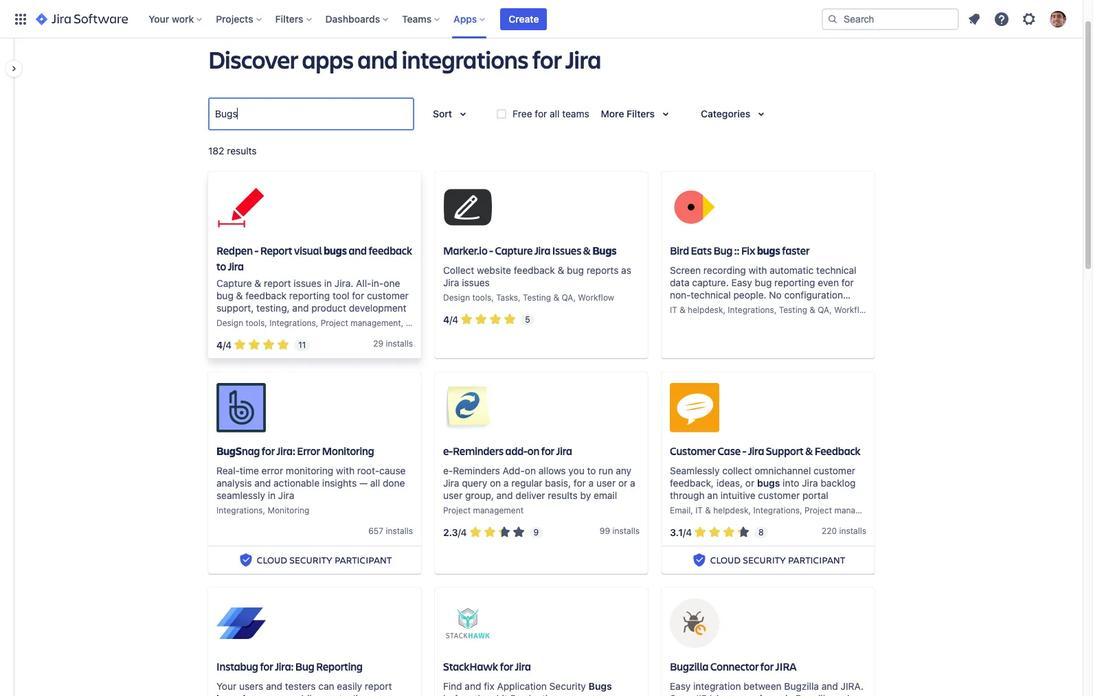 Task type: locate. For each thing, give the bounding box(es) containing it.
0 horizontal spatial participant
[[335, 554, 392, 567]]

1 horizontal spatial a
[[589, 478, 594, 490]]

1 horizontal spatial monitoring
[[322, 444, 374, 459]]

0 vertical spatial reporting
[[775, 277, 815, 289]]

apps
[[302, 43, 354, 76]]

1 horizontal spatial testing
[[523, 293, 551, 303]]

220
[[822, 527, 837, 537]]

0 horizontal spatial jira
[[694, 694, 714, 697]]

1 vertical spatial bug
[[295, 660, 314, 674]]

report up testing,
[[264, 278, 291, 290]]

user down run
[[597, 478, 616, 490]]

connector
[[711, 660, 759, 674]]

1 horizontal spatial management
[[473, 506, 524, 516]]

2 a from the left
[[589, 478, 594, 490]]

0 vertical spatial testing
[[523, 293, 551, 303]]

2 horizontal spatial project
[[805, 506, 832, 516]]

0 vertical spatial feedback
[[369, 244, 412, 258]]

design down support,
[[217, 319, 243, 329]]

1 vertical spatial bugs
[[589, 681, 612, 693]]

bugs nag for jira: error monitoring
[[217, 444, 374, 459]]

testing
[[523, 293, 551, 303], [779, 305, 808, 316], [406, 319, 434, 329]]

for right nag
[[262, 444, 275, 459]]

1 vertical spatial jira:
[[275, 660, 294, 674]]

install right 99
[[613, 527, 636, 537]]

1 horizontal spatial technical
[[817, 265, 857, 276]]

<algoliahighlight>bugs</algoliahighlight> redpen - report visual <algoliahighlight>bugs</algoliahighlight> and feedback to jira image
[[217, 183, 266, 233]]

reporting
[[775, 277, 815, 289], [289, 290, 330, 302]]

3.1
[[670, 527, 683, 539]]

cloud security participant down 657
[[257, 554, 392, 567]]

bugzilla right between
[[785, 681, 819, 693]]

- up 'website'
[[489, 244, 493, 258]]

recording
[[704, 265, 746, 276]]

design down collect
[[443, 293, 470, 303]]

2 horizontal spatial a
[[630, 478, 636, 490]]

jira inside e-reminders add-on allows you to run any jira query on a regular basis, for a user or a user group, and deliver results by email project management
[[443, 478, 459, 490]]

design inside capture & report issues in jira. all-in-one bug & feedback reporting tool for customer support, testing, and product development design tools , integrations , project management , testing & qa
[[217, 319, 243, 329]]

2 horizontal spatial bug
[[755, 277, 772, 289]]

1 vertical spatial tools
[[246, 319, 265, 329]]

0 horizontal spatial cloud
[[257, 554, 287, 567]]

jira inside real-time error monitoring with root-cause analysis and actionable insights — all done seamlessly in jira integrations , monitoring
[[278, 490, 294, 502]]

0 horizontal spatial filters
[[275, 13, 304, 24]]

with
[[749, 265, 767, 276], [336, 465, 355, 477]]

, down configuration on the top
[[830, 305, 832, 316]]

0 vertical spatial filters
[[275, 13, 304, 24]]

testing inside collect website feedback & bug reports as jira issues design tools , tasks , testing & qa , workflow
[[523, 293, 551, 303]]

testers
[[285, 681, 316, 693]]

jira up easy integration between bugzilla and jira. save jira issues as
[[776, 660, 797, 674]]

, down seamlessly
[[263, 506, 265, 516]]

tools left the tasks
[[473, 293, 492, 303]]

for inside e-reminders add-on allows you to run any jira query on a regular basis, for a user or a user group, and deliver results by email project management
[[574, 478, 586, 490]]

0 horizontal spatial a
[[504, 478, 509, 490]]

for inside screen recording with automatic technical data capture. easy bug reporting even for non-technical people. no configuration needed
[[842, 277, 854, 289]]

and down dashboards dropdown button
[[358, 43, 398, 76]]

-
[[255, 244, 259, 258], [489, 244, 493, 258], [743, 444, 747, 459]]

2 cloud security participant from the left
[[711, 554, 845, 567]]

instabug for jira: bug reporting image
[[217, 600, 266, 649]]

qa down configuration on the top
[[818, 305, 830, 316]]

easy integration between bugzilla and jira. save jira issues as
[[670, 681, 864, 697]]

reporting inside screen recording with automatic technical data capture. easy bug reporting even for non-technical people. no configuration needed
[[775, 277, 815, 289]]

stackhawk for jira image
[[443, 600, 493, 649]]

0 vertical spatial capture
[[495, 244, 533, 258]]

0 vertical spatial as
[[621, 265, 632, 276]]

0 horizontal spatial management
[[351, 319, 401, 329]]

2 horizontal spatial feedback
[[514, 265, 555, 276]]

1 horizontal spatial bug
[[714, 244, 733, 258]]

0 horizontal spatial capture
[[217, 278, 252, 290]]

tools
[[473, 293, 492, 303], [246, 319, 265, 329]]

search image
[[828, 13, 839, 24]]

for inside capture & report issues in jira. all-in-one bug & feedback reporting tool for customer support, testing, and product development design tools , integrations , project management , testing & qa
[[352, 290, 364, 302]]

capture up support,
[[217, 278, 252, 290]]

2 cloud from the left
[[711, 554, 741, 567]]

results inside e-reminders add-on allows you to run any jira query on a regular basis, for a user or a user group, and deliver results by email project management
[[548, 490, 578, 502]]

0 horizontal spatial design
[[217, 319, 243, 329]]

it right email
[[696, 506, 703, 516]]

0 vertical spatial design
[[443, 293, 470, 303]]

issues down and feedback to jira
[[294, 278, 322, 290]]

e-
[[443, 444, 453, 459], [443, 465, 453, 477]]

jira inside and feedback to jira
[[228, 259, 244, 274]]

create
[[509, 13, 539, 24]]

free for all teams
[[513, 108, 589, 119]]

reporting inside capture & report issues in jira. all-in-one bug & feedback reporting tool for customer support, testing, and product development design tools , integrations , project management , testing & qa
[[289, 290, 330, 302]]

customer inside into jira backlog through an intuitive customer portal
[[758, 490, 800, 502]]

and inside e-reminders add-on allows you to run any jira query on a regular basis, for a user or a user group, and deliver results by email project management
[[497, 490, 513, 502]]

1 horizontal spatial cloud
[[711, 554, 741, 567]]

report inside capture & report issues in jira. all-in-one bug & feedback reporting tool for customer support, testing, and product development design tools , integrations , project management , testing & qa
[[264, 278, 291, 290]]

2 horizontal spatial testing
[[779, 305, 808, 316]]

and right the group,
[[497, 490, 513, 502]]

bugzilla connector for jira image
[[670, 600, 720, 649]]

stackhawk for jira
[[443, 660, 531, 674]]

/ for 5
[[450, 314, 453, 326]]

testing up 5
[[523, 293, 551, 303]]

management up 220 install s
[[835, 506, 885, 516]]

create button
[[501, 8, 547, 30]]

your
[[149, 13, 169, 24], [217, 681, 237, 693]]

4 for 5
[[453, 314, 459, 326]]

capture inside the marker.io - capture jira issues & bugs
[[495, 244, 533, 258]]

::
[[735, 244, 740, 258]]

on for add-
[[528, 444, 540, 459]]

participant
[[335, 554, 392, 567], [788, 554, 845, 567]]

1 horizontal spatial customer
[[758, 490, 800, 502]]

1 horizontal spatial security
[[550, 681, 586, 693]]

design inside collect website feedback & bug reports as jira issues design tools , tasks , testing & qa , workflow
[[443, 293, 470, 303]]

99 install s
[[600, 527, 640, 537]]

0 vertical spatial user
[[597, 478, 616, 490]]

, down "issues"
[[573, 293, 576, 303]]

find
[[443, 681, 462, 693]]

1 horizontal spatial jira
[[776, 660, 797, 674]]

jira software image
[[36, 11, 128, 27], [36, 11, 128, 27]]

e- for e-reminders add-on allows you to run any jira query on a regular basis, for a user or a user group, and deliver results by email project management
[[443, 465, 453, 477]]

qa down collect
[[445, 319, 456, 329]]

1 vertical spatial monitoring
[[268, 506, 309, 516]]

results right 182
[[227, 145, 257, 157]]

jira up portal
[[802, 478, 818, 490]]

and down error
[[254, 478, 271, 490]]

collect
[[723, 465, 752, 477]]

1 horizontal spatial issues
[[462, 277, 490, 289]]

4 / 4 for 11
[[217, 339, 232, 351]]

notifications image
[[966, 11, 983, 27]]

feedback up testing,
[[246, 290, 287, 302]]

cloud
[[257, 554, 287, 567], [711, 554, 741, 567]]

management down the group,
[[473, 506, 524, 516]]

issues inside easy integration between bugzilla and jira. save jira issues as
[[717, 694, 745, 697]]

report right easily
[[365, 681, 392, 693]]

real-time error monitoring with root-cause analysis and actionable insights — all done seamlessly in jira integrations , monitoring
[[217, 465, 406, 516]]

Search field
[[822, 8, 959, 30]]

on up regular
[[525, 465, 536, 477]]

help image
[[994, 11, 1010, 27]]

reminders for add-
[[453, 444, 504, 459]]

feedback inside capture & report issues in jira. all-in-one bug & feedback reporting tool for customer support, testing, and product development design tools , integrations , project management , testing & qa
[[246, 290, 287, 302]]

2 vertical spatial bug
[[217, 290, 234, 302]]

and right testing,
[[292, 303, 309, 314]]

jira up seamlessly collect omnichannel customer feedback, ideas, or
[[748, 444, 764, 459]]

integrations up 11
[[270, 319, 316, 329]]

qa inside capture & report issues in jira. all-in-one bug & feedback reporting tool for customer support, testing, and product development design tools , integrations , project management , testing & qa
[[445, 319, 456, 329]]

1 horizontal spatial or
[[746, 478, 755, 490]]

cloud security participant down 8 at right
[[711, 554, 845, 567]]

your inside 'popup button'
[[149, 13, 169, 24]]

0 horizontal spatial -
[[255, 244, 259, 258]]

testing down 'no'
[[779, 305, 808, 316]]

faster
[[782, 244, 810, 258]]

on up the group,
[[490, 478, 501, 490]]

0 horizontal spatial all
[[370, 478, 380, 490]]

2 horizontal spatial customer
[[814, 465, 856, 477]]

1 vertical spatial capture
[[217, 278, 252, 290]]

even
[[818, 277, 839, 289]]

1 or from the left
[[619, 478, 628, 490]]

bugs right fix
[[757, 244, 781, 259]]

your work button
[[145, 8, 208, 30]]

reporting
[[316, 660, 363, 674]]

0 horizontal spatial easy
[[670, 681, 691, 693]]

for down all-
[[352, 290, 364, 302]]

settings image
[[1021, 11, 1038, 27]]

0 vertical spatial it
[[670, 305, 678, 316]]

1 cloud from the left
[[257, 554, 287, 567]]

or down "any"
[[619, 478, 628, 490]]

1 horizontal spatial filters
[[627, 108, 655, 120]]

1 vertical spatial report
[[365, 681, 392, 693]]

2 e- from the top
[[443, 465, 453, 477]]

issues inside collect website feedback & bug reports as jira issues design tools , tasks , testing & qa , workflow
[[462, 277, 490, 289]]

easy inside easy integration between bugzilla and jira. save jira issues as
[[670, 681, 691, 693]]

0 vertical spatial report
[[264, 278, 291, 290]]

1 horizontal spatial design
[[443, 293, 470, 303]]

project down portal
[[805, 506, 832, 516]]

for down you
[[574, 478, 586, 490]]

1 vertical spatial all
[[370, 478, 380, 490]]

a down add-
[[504, 478, 509, 490]]

to inside e-reminders add-on allows you to run any jira query on a regular basis, for a user or a user group, and deliver results by email project management
[[587, 465, 596, 477]]

jira inside collect website feedback & bug reports as jira issues design tools , tasks , testing & qa , workflow
[[443, 277, 459, 289]]

2 horizontal spatial security
[[743, 554, 786, 567]]

filters right projects dropdown button
[[275, 13, 304, 24]]

0 vertical spatial monitoring
[[322, 444, 374, 459]]

1 reminders from the top
[[453, 444, 504, 459]]

s right 29
[[409, 339, 413, 349]]

run
[[599, 465, 613, 477]]

jira down collect
[[443, 277, 459, 289]]

bug left "::"
[[714, 244, 733, 258]]

as inside collect website feedback & bug reports as jira issues design tools , tasks , testing & qa , workflow
[[621, 265, 632, 276]]

e- inside e-reminders add-on allows you to run any jira query on a regular basis, for a user or a user group, and deliver results by email project management
[[443, 465, 453, 477]]

intuitive
[[721, 490, 756, 502]]

, down product
[[316, 319, 318, 329]]

user
[[597, 478, 616, 490], [443, 490, 463, 502]]

qa inside collect website feedback & bug reports as jira issues design tools , tasks , testing & qa , workflow
[[562, 293, 573, 303]]

add-
[[503, 465, 525, 477]]

and left jira.
[[822, 681, 838, 693]]

0 horizontal spatial in
[[268, 490, 276, 502]]

feedback down the marker.io - capture jira issues & bugs
[[514, 265, 555, 276]]

to left run
[[587, 465, 596, 477]]

banner
[[0, 0, 1083, 38]]

jira up allows
[[556, 444, 572, 459]]

customer case - jira support & feedback
[[670, 444, 861, 459]]

work
[[172, 13, 194, 24]]

bugs
[[324, 244, 347, 259], [757, 244, 781, 259], [757, 478, 780, 490]]

1 horizontal spatial bugzilla
[[785, 681, 819, 693]]

s right 99
[[636, 527, 640, 537]]

feedback inside collect website feedback & bug reports as jira issues design tools , tasks , testing & qa , workflow
[[514, 265, 555, 276]]

0 horizontal spatial as
[[621, 265, 632, 276]]

2 vertical spatial feedback
[[246, 290, 287, 302]]

0 horizontal spatial tools
[[246, 319, 265, 329]]

save
[[670, 694, 692, 697]]

- for bugs
[[255, 244, 259, 258]]

0 horizontal spatial or
[[619, 478, 628, 490]]

1 horizontal spatial -
[[489, 244, 493, 258]]

projects button
[[212, 8, 267, 30]]

s right 657
[[409, 527, 413, 537]]

error
[[262, 465, 283, 477]]

0 horizontal spatial cloud security participant
[[257, 554, 392, 567]]

bugzilla up save
[[670, 660, 709, 674]]

as inside easy integration between bugzilla and jira. save jira issues as
[[747, 694, 757, 697]]

for up application at the bottom of page
[[500, 660, 513, 674]]

3.1 / 4
[[670, 527, 692, 539]]

jira inside the marker.io - capture jira issues & bugs
[[535, 244, 551, 258]]

technical
[[817, 265, 857, 276], [691, 290, 731, 301]]

2 or from the left
[[746, 478, 755, 490]]

jira down actionable
[[278, 490, 294, 502]]

2 horizontal spatial issues
[[717, 694, 745, 697]]

jira down redpen
[[228, 259, 244, 274]]

1 horizontal spatial bug
[[567, 265, 584, 276]]

a up by
[[589, 478, 594, 490]]

screen recording with automatic technical data capture. easy bug reporting even for non-technical people. no configuration needed
[[670, 265, 857, 314]]

your profile and settings image
[[1050, 11, 1067, 27]]

reminders inside e-reminders add-on allows you to run any jira query on a regular basis, for a user or a user group, and deliver results by email project management
[[453, 465, 500, 477]]

2 horizontal spatial qa
[[818, 305, 830, 316]]

install right "220"
[[840, 527, 862, 537]]

1 horizontal spatial results
[[548, 490, 578, 502]]

bug inside screen recording with automatic technical data capture. easy bug reporting even for non-technical people. no configuration needed
[[755, 277, 772, 289]]

0 vertical spatial on
[[528, 444, 540, 459]]

1 vertical spatial bug
[[755, 277, 772, 289]]

0 horizontal spatial issues
[[294, 278, 322, 290]]

0 vertical spatial workflow
[[578, 293, 614, 303]]

bugzilla inside easy integration between bugzilla and jira. save jira issues as
[[785, 681, 819, 693]]

easily
[[337, 681, 362, 693]]

jira: inside bugs nag for jira: error monitoring
[[277, 444, 295, 459]]

bug
[[567, 265, 584, 276], [755, 277, 772, 289], [217, 290, 234, 302]]

bugs
[[217, 444, 242, 459]]

in-
[[372, 278, 384, 290]]

a down "any"
[[630, 478, 636, 490]]

for inside bugs nag for jira: error monitoring
[[262, 444, 275, 459]]

teams
[[402, 13, 432, 24]]

1 e- from the top
[[443, 444, 453, 459]]

jira inside into jira backlog through an intuitive customer portal
[[802, 478, 818, 490]]

, down testing,
[[265, 319, 267, 329]]

jira: up testers
[[275, 660, 294, 674]]

or up intuitive
[[746, 478, 755, 490]]

1 vertical spatial filters
[[627, 108, 655, 120]]

0 horizontal spatial bugzilla
[[670, 660, 709, 674]]

project
[[321, 319, 348, 329], [443, 506, 471, 516], [805, 506, 832, 516]]

0 vertical spatial results
[[227, 145, 257, 157]]

0 horizontal spatial user
[[443, 490, 463, 502]]

between
[[744, 681, 782, 693]]

install for 3.1 / 4
[[840, 527, 862, 537]]

discover
[[208, 43, 298, 76]]

portal
[[803, 490, 829, 502]]

participant down "220"
[[788, 554, 845, 567]]

helpdesk down intuitive
[[714, 506, 749, 516]]

qa
[[562, 293, 573, 303], [818, 305, 830, 316], [445, 319, 456, 329]]

into
[[783, 478, 800, 490]]

1 horizontal spatial 4 / 4
[[443, 314, 459, 326]]

cloud for it & helpdesk
[[711, 554, 741, 567]]

all
[[550, 108, 560, 119], [370, 478, 380, 490]]

bug up your users and testers can easily report
[[295, 660, 314, 674]]

monitoring inside real-time error monitoring with root-cause analysis and actionable insights — all done seamlessly in jira integrations , monitoring
[[268, 506, 309, 516]]

issues for collect
[[462, 277, 490, 289]]

1 vertical spatial helpdesk
[[714, 506, 749, 516]]

capture up 'website'
[[495, 244, 533, 258]]

jira: left "error"
[[277, 444, 295, 459]]

a
[[504, 478, 509, 490], [589, 478, 594, 490], [630, 478, 636, 490]]

jira down integration at the right of the page
[[694, 694, 714, 697]]

feedback,
[[670, 478, 714, 490]]

bug up support,
[[217, 290, 234, 302]]

your for your users and testers can easily report
[[217, 681, 237, 693]]

1 vertical spatial e-
[[443, 465, 453, 477]]

0 vertical spatial tools
[[473, 293, 492, 303]]

free
[[513, 108, 532, 119]]

jira inside easy integration between bugzilla and jira. save jira issues as
[[694, 694, 714, 697]]

or
[[619, 478, 628, 490], [746, 478, 755, 490]]

with inside screen recording with automatic technical data capture. easy bug reporting even for non-technical people. no configuration needed
[[749, 265, 767, 276]]

for up allows
[[541, 444, 555, 459]]

0 vertical spatial qa
[[562, 293, 573, 303]]

1 vertical spatial your
[[217, 681, 237, 693]]

seamlessly collect omnichannel customer feedback, ideas, or
[[670, 465, 856, 490]]

0 horizontal spatial workflow
[[578, 293, 614, 303]]

bird
[[670, 244, 689, 258]]

to inside and feedback to jira
[[217, 259, 226, 274]]

2 reminders from the top
[[453, 465, 500, 477]]

deliver
[[516, 490, 545, 502]]

as right reports
[[621, 265, 632, 276]]

reporting down automatic
[[775, 277, 815, 289]]

to down redpen
[[217, 259, 226, 274]]

1 vertical spatial technical
[[691, 290, 731, 301]]

easy up save
[[670, 681, 691, 693]]

/ for 9
[[458, 527, 461, 539]]

all right — at left
[[370, 478, 380, 490]]

on up allows
[[528, 444, 540, 459]]

stackhawk
[[443, 660, 498, 674]]

&
[[583, 244, 591, 258], [558, 265, 565, 276], [255, 278, 261, 290], [236, 290, 243, 302], [554, 293, 560, 303], [680, 305, 686, 316], [810, 305, 816, 316], [437, 319, 442, 329], [806, 444, 813, 459], [705, 506, 711, 516]]

0 horizontal spatial customer
[[367, 290, 409, 302]]

4 / 4 down collect
[[443, 314, 459, 326]]

1 horizontal spatial participant
[[788, 554, 845, 567]]

jira left query at the bottom left of page
[[443, 478, 459, 490]]

4 / 4 down support,
[[217, 339, 232, 351]]

participant for monitoring
[[335, 554, 392, 567]]

and
[[358, 43, 398, 76], [349, 244, 367, 258], [292, 303, 309, 314], [254, 478, 271, 490], [497, 490, 513, 502], [266, 681, 283, 693], [465, 681, 481, 693], [822, 681, 838, 693]]

project down product
[[321, 319, 348, 329]]

0 horizontal spatial with
[[336, 465, 355, 477]]

e- right cause
[[443, 465, 453, 477]]

/ for 8
[[683, 527, 686, 539]]

1 vertical spatial 4 / 4
[[217, 339, 232, 351]]

1 horizontal spatial in
[[324, 278, 332, 290]]

easy up people.
[[732, 277, 752, 289]]

e-reminders add-on allows you to run any jira query on a regular basis, for a user or a user group, and deliver results by email project management
[[443, 465, 636, 516]]

0 horizontal spatial project
[[321, 319, 348, 329]]

customer up backlog
[[814, 465, 856, 477]]

technical up even
[[817, 265, 857, 276]]

0 horizontal spatial bug
[[217, 290, 234, 302]]

- inside the marker.io - capture jira issues & bugs
[[489, 244, 493, 258]]

8
[[759, 528, 764, 538]]

cloud security participant
[[257, 554, 392, 567], [711, 554, 845, 567]]

report
[[260, 244, 292, 258]]

and feedback to jira
[[217, 244, 412, 274]]

2 participant from the left
[[788, 554, 845, 567]]

1 participant from the left
[[335, 554, 392, 567]]

0 horizontal spatial bug
[[295, 660, 314, 674]]

report
[[264, 278, 291, 290], [365, 681, 392, 693]]

2.3
[[443, 527, 458, 539]]

0 vertical spatial jira:
[[277, 444, 295, 459]]

4 for 9
[[461, 527, 467, 539]]

feedback up one
[[369, 244, 412, 258]]

- for issues
[[489, 244, 493, 258]]

1 horizontal spatial tools
[[473, 293, 492, 303]]

5
[[525, 315, 530, 325]]

banner containing your work
[[0, 0, 1083, 38]]

helpdesk down capture.
[[688, 305, 723, 316]]

0 vertical spatial in
[[324, 278, 332, 290]]

qa down "issues"
[[562, 293, 573, 303]]

technical down capture.
[[691, 290, 731, 301]]

bug inside capture & report issues in jira. all-in-one bug & feedback reporting tool for customer support, testing, and product development design tools , integrations , project management , testing & qa
[[217, 290, 234, 302]]

1 a from the left
[[504, 478, 509, 490]]

- inside redpen - report visual bugs
[[255, 244, 259, 258]]

1 vertical spatial bugzilla
[[785, 681, 819, 693]]

install for 4 / 4
[[386, 339, 409, 349]]

all left teams
[[550, 108, 560, 119]]

issues
[[552, 244, 582, 258]]

integrations down into jira backlog through an intuitive customer portal at the right bottom of page
[[754, 506, 800, 516]]

1 cloud security participant from the left
[[257, 554, 392, 567]]

0 horizontal spatial to
[[217, 259, 226, 274]]

0 vertical spatial bug
[[714, 244, 733, 258]]



Task type: describe. For each thing, give the bounding box(es) containing it.
testing inside capture & report issues in jira. all-in-one bug & feedback reporting tool for customer support, testing, and product development design tools , integrations , project management , testing & qa
[[406, 319, 434, 329]]

into jira backlog through an intuitive customer portal
[[670, 478, 856, 502]]

customer inside capture & report issues in jira. all-in-one bug & feedback reporting tool for customer support, testing, and product development design tools , integrations , project management , testing & qa
[[367, 290, 409, 302]]

testing,
[[256, 303, 290, 314]]

4 for 8
[[686, 527, 692, 539]]

dashboards
[[325, 13, 380, 24]]

, down intuitive
[[749, 506, 751, 516]]

integrations down people.
[[728, 305, 775, 316]]

0 vertical spatial bugs
[[593, 244, 617, 259]]

filters button
[[271, 8, 317, 30]]

categories
[[701, 108, 751, 120]]

email
[[670, 506, 691, 516]]

product
[[311, 303, 346, 314]]

jira up teams
[[566, 43, 601, 76]]

allows
[[539, 465, 566, 477]]

appswitcher icon image
[[12, 11, 29, 27]]

3 a from the left
[[630, 478, 636, 490]]

needed
[[670, 302, 703, 314]]

and left fix
[[465, 681, 481, 693]]

for down create button
[[532, 43, 562, 76]]

, down 'no'
[[775, 305, 777, 316]]

can
[[318, 681, 334, 693]]

add-
[[506, 444, 528, 459]]

tool
[[333, 290, 349, 302]]

customer case - jira support & feedback image
[[670, 384, 720, 433]]

redpen - report visual bugs
[[217, 244, 347, 259]]

management inside capture & report issues in jira. all-in-one bug & feedback reporting tool for customer support, testing, and product development design tools , integrations , project management , testing & qa
[[351, 319, 401, 329]]

collect website feedback & bug reports as jira issues design tools , tasks , testing & qa , workflow
[[443, 265, 632, 303]]

screen
[[670, 265, 701, 276]]

29 install s
[[373, 339, 413, 349]]

instabug for jira: bug reporting
[[217, 660, 363, 674]]

in inside capture & report issues in jira. all-in-one bug & feedback reporting tool for customer support, testing, and product development design tools , integrations , project management , testing & qa
[[324, 278, 332, 290]]

security for monitoring
[[290, 554, 332, 567]]

, down the marker.io - capture jira issues & bugs
[[518, 293, 521, 303]]

nag
[[242, 444, 260, 459]]

eats
[[691, 244, 712, 258]]

182
[[208, 145, 224, 157]]

& inside the marker.io - capture jira issues & bugs
[[583, 244, 591, 258]]

reports
[[587, 265, 619, 276]]

2.3 / 4
[[443, 527, 467, 539]]

application
[[497, 681, 547, 693]]

capture inside capture & report issues in jira. all-in-one bug & feedback reporting tool for customer support, testing, and product development design tools , integrations , project management , testing & qa
[[217, 278, 252, 290]]

cloud security participant for monitoring
[[257, 554, 392, 567]]

jira.
[[335, 278, 353, 290]]

project inside e-reminders add-on allows you to run any jira query on a regular basis, for a user or a user group, and deliver results by email project management
[[443, 506, 471, 516]]

, left the tasks
[[492, 293, 494, 303]]

bugzilla connector for jira
[[670, 660, 797, 674]]

integrations inside real-time error monitoring with root-cause analysis and actionable insights — all done seamlessly in jira integrations , monitoring
[[217, 506, 263, 516]]

<algoliahighlight>bugs</algoliahighlight> bird eats bug :: fix <algoliahighlight>bugs</algoliahighlight> faster image
[[670, 183, 720, 233]]

657
[[369, 527, 384, 537]]

email
[[594, 490, 617, 502]]

time
[[240, 465, 259, 477]]

bugs right the visual
[[324, 244, 347, 259]]

0 vertical spatial technical
[[817, 265, 857, 276]]

feedback
[[815, 444, 861, 459]]

participant for it & helpdesk
[[788, 554, 845, 567]]

easy inside screen recording with automatic technical data capture. easy bug reporting even for non-technical people. no configuration needed
[[732, 277, 752, 289]]

security for it & helpdesk
[[743, 554, 786, 567]]

for up between
[[761, 660, 774, 674]]

more
[[601, 108, 624, 120]]

or inside e-reminders add-on allows you to run any jira query on a regular basis, for a user or a user group, and deliver results by email project management
[[619, 478, 628, 490]]

error
[[297, 444, 320, 459]]

0 horizontal spatial results
[[227, 145, 257, 157]]

in inside real-time error monitoring with root-cause analysis and actionable insights — all done seamlessly in jira integrations , monitoring
[[268, 490, 276, 502]]

visual
[[294, 244, 322, 258]]

feedback inside and feedback to jira
[[369, 244, 412, 258]]

marker.io
[[443, 244, 488, 258]]

1 horizontal spatial user
[[597, 478, 616, 490]]

s for 4 / 4
[[409, 339, 413, 349]]

omnichannel
[[755, 465, 811, 477]]

marker.io - capture jira issues & bugs
[[443, 244, 617, 259]]

bird eats bug :: fix bugs faster
[[670, 244, 810, 259]]

sidebar navigation image
[[0, 55, 30, 82]]

2 horizontal spatial management
[[835, 506, 885, 516]]

cloud security participant for it & helpdesk
[[711, 554, 845, 567]]

an
[[708, 490, 718, 502]]

your work
[[149, 13, 194, 24]]

<algoliahighlight>bugs</algoliahighlight>nag for jira: error monitoring image
[[217, 384, 266, 433]]

and inside and feedback to jira
[[349, 244, 367, 258]]

apps button
[[450, 8, 491, 30]]

ideas,
[[717, 478, 743, 490]]

, up 29 install s
[[401, 319, 404, 329]]

tools inside capture & report issues in jira. all-in-one bug & feedback reporting tool for customer support, testing, and product development design tools , integrations , project management , testing & qa
[[246, 319, 265, 329]]

projects
[[216, 13, 253, 24]]

reminders for add-
[[453, 465, 500, 477]]

insights
[[322, 478, 357, 490]]

tools inside collect website feedback & bug reports as jira issues design tools , tasks , testing & qa , workflow
[[473, 293, 492, 303]]

filters inside popup button
[[275, 13, 304, 24]]

, down through
[[691, 506, 693, 516]]

your for your work
[[149, 13, 169, 24]]

install for 2.3 / 4
[[613, 527, 636, 537]]

project inside capture & report issues in jira. all-in-one bug & feedback reporting tool for customer support, testing, and product development design tools , integrations , project management , testing & qa
[[321, 319, 348, 329]]

jira up application at the bottom of page
[[515, 660, 531, 674]]

s for 3.1 / 4
[[862, 527, 867, 537]]

, down capture.
[[723, 305, 726, 316]]

and inside real-time error monitoring with root-cause analysis and actionable insights — all done seamlessly in jira integrations , monitoring
[[254, 478, 271, 490]]

4 for 11
[[226, 339, 232, 351]]

email , it & helpdesk , integrations , project management
[[670, 506, 885, 516]]

discover apps and integrations for jira
[[208, 43, 601, 76]]

teams
[[562, 108, 589, 119]]

monitoring inside bugs nag for jira: error monitoring
[[322, 444, 374, 459]]

install right 657
[[386, 527, 409, 537]]

e-reminders add-on for jira
[[443, 444, 572, 459]]

0 vertical spatial bugzilla
[[670, 660, 709, 674]]

issues for easy
[[717, 694, 745, 697]]

automatic
[[770, 265, 814, 276]]

apps
[[454, 13, 477, 24]]

, inside real-time error monitoring with root-cause analysis and actionable insights — all done seamlessly in jira integrations , monitoring
[[263, 506, 265, 516]]

analysis
[[217, 478, 252, 490]]

bug inside collect website feedback & bug reports as jira issues design tools , tasks , testing & qa , workflow
[[567, 265, 584, 276]]

integrations
[[402, 43, 529, 76]]

with inside real-time error monitoring with root-cause analysis and actionable insights — all done seamlessly in jira integrations , monitoring
[[336, 465, 355, 477]]

e-reminders add-on for jira image
[[443, 384, 493, 433]]

support
[[766, 444, 804, 459]]

bugs down omnichannel
[[757, 478, 780, 490]]

query
[[462, 478, 487, 490]]

on for add-
[[525, 465, 536, 477]]

99
[[600, 527, 610, 537]]

basis,
[[545, 478, 571, 490]]

fix
[[484, 681, 495, 693]]

1 horizontal spatial workflow
[[835, 305, 871, 316]]

cause
[[380, 465, 406, 477]]

e- for e-reminders add-on for jira
[[443, 444, 453, 459]]

case
[[718, 444, 741, 459]]

capture.
[[692, 277, 729, 289]]

seamlessly
[[670, 465, 720, 477]]

and right users
[[266, 681, 283, 693]]

0 vertical spatial all
[[550, 108, 560, 119]]

non-
[[670, 290, 691, 301]]

Search for apps field
[[211, 102, 412, 126]]

0 horizontal spatial it
[[670, 305, 678, 316]]

, down into jira backlog through an intuitive customer portal at the right bottom of page
[[800, 506, 803, 516]]

dashboards button
[[321, 8, 394, 30]]

29
[[373, 339, 384, 349]]

0 vertical spatial helpdesk
[[688, 305, 723, 316]]

1 vertical spatial user
[[443, 490, 463, 502]]

configuration
[[785, 290, 843, 301]]

182 results
[[208, 145, 257, 157]]

workflow inside collect website feedback & bug reports as jira issues design tools , tasks , testing & qa , workflow
[[578, 293, 614, 303]]

for right free
[[535, 108, 547, 119]]

management inside e-reminders add-on allows you to run any jira query on a regular basis, for a user or a user group, and deliver results by email project management
[[473, 506, 524, 516]]

2 horizontal spatial -
[[743, 444, 747, 459]]

1 vertical spatial qa
[[818, 305, 830, 316]]

seamlessly
[[217, 490, 265, 502]]

integrations inside capture & report issues in jira. all-in-one bug & feedback reporting tool for customer support, testing, and product development design tools , integrations , project management , testing & qa
[[270, 319, 316, 329]]

monitoring
[[286, 465, 334, 477]]

and inside easy integration between bugzilla and jira. save jira issues as
[[822, 681, 838, 693]]

for up users
[[260, 660, 273, 674]]

through
[[670, 490, 705, 502]]

no
[[769, 290, 782, 301]]

all inside real-time error monitoring with root-cause analysis and actionable insights — all done seamlessly in jira integrations , monitoring
[[370, 478, 380, 490]]

/ for 11
[[223, 339, 226, 351]]

integration
[[693, 681, 741, 693]]

collect
[[443, 265, 475, 276]]

cloud for monitoring
[[257, 554, 287, 567]]

2 vertical spatial on
[[490, 478, 501, 490]]

customer inside seamlessly collect omnichannel customer feedback, ideas, or
[[814, 465, 856, 477]]

4 / 4 for 5
[[443, 314, 459, 326]]

by
[[580, 490, 591, 502]]

customer
[[670, 444, 716, 459]]

and inside capture & report issues in jira. all-in-one bug & feedback reporting tool for customer support, testing, and product development design tools , integrations , project management , testing & qa
[[292, 303, 309, 314]]

s for 2.3 / 4
[[636, 527, 640, 537]]

primary element
[[8, 0, 822, 38]]

11
[[298, 340, 306, 350]]

teams button
[[398, 8, 446, 30]]

657 install s
[[369, 527, 413, 537]]

or inside seamlessly collect omnichannel customer feedback, ideas, or
[[746, 478, 755, 490]]

0 horizontal spatial technical
[[691, 290, 731, 301]]

users
[[239, 681, 263, 693]]

bug inside bird eats bug :: fix bugs faster
[[714, 244, 733, 258]]

issues inside capture & report issues in jira. all-in-one bug & feedback reporting tool for customer support, testing, and product development design tools , integrations , project management , testing & qa
[[294, 278, 322, 290]]

<algoliahighlight>bugs</algoliahighlight> marker.io - capture jira issues & <algoliahighlight>bugs</algoliahighlight> image
[[443, 183, 493, 233]]

1 vertical spatial it
[[696, 506, 703, 516]]

data
[[670, 277, 690, 289]]

sort
[[433, 108, 452, 120]]



Task type: vqa. For each thing, say whether or not it's contained in the screenshot.
leftmost vel
no



